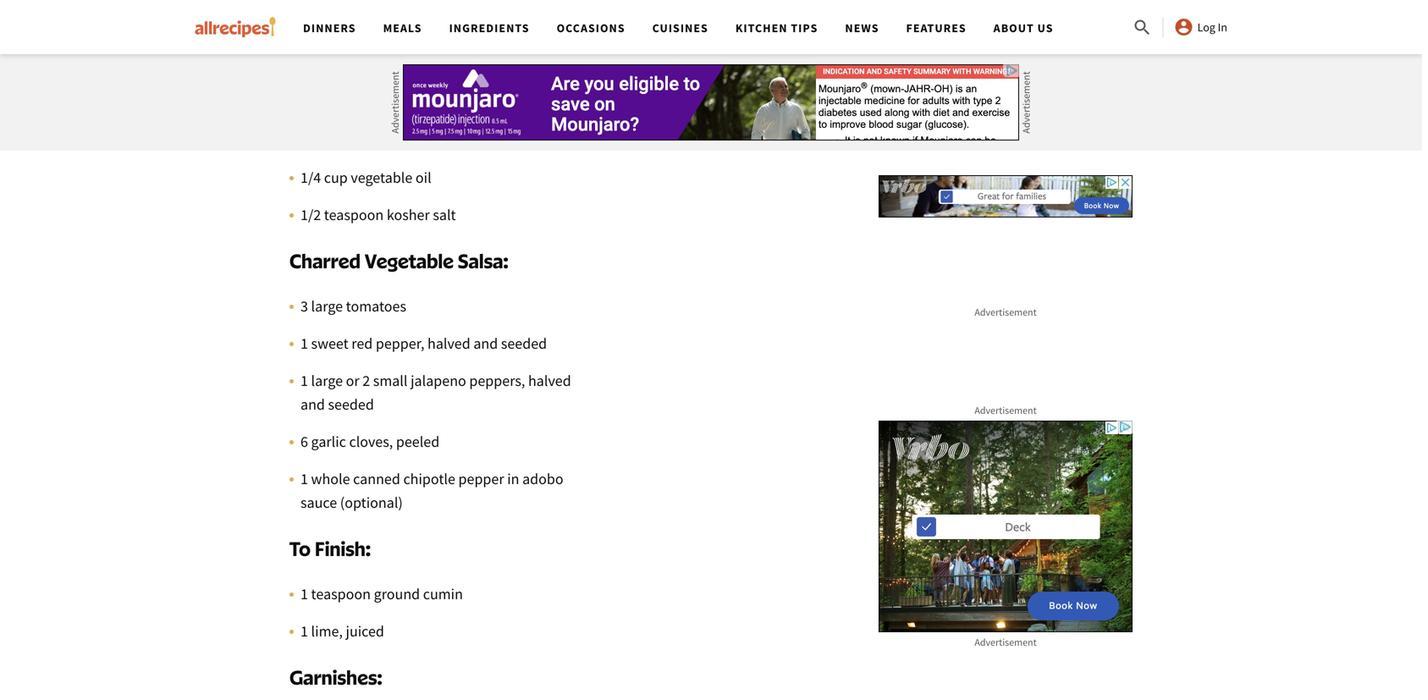Task type: locate. For each thing, give the bounding box(es) containing it.
log in
[[1198, 19, 1228, 35]]

0 horizontal spatial seeded
[[328, 395, 374, 414]]

garnishes:
[[290, 665, 382, 690]]

1 1 from the top
[[301, 334, 308, 353]]

1/2 teaspoon kosher salt
[[301, 205, 456, 224]]

advertisement region
[[403, 64, 1020, 141], [879, 91, 1133, 302], [879, 421, 1133, 633]]

pepper,
[[376, 334, 425, 353]]

1
[[301, 334, 308, 353], [301, 371, 308, 390], [301, 470, 308, 489], [301, 585, 308, 604], [301, 622, 308, 641]]

1 horizontal spatial seeded
[[501, 334, 547, 353]]

about
[[994, 20, 1035, 36]]

halved inside "jalapeno peppers, halved and seeded"
[[528, 371, 571, 390]]

halved up jalapeno
[[428, 334, 471, 353]]

1 vertical spatial seeded
[[328, 395, 374, 414]]

1 horizontal spatial and
[[474, 334, 498, 353]]

salt
[[433, 205, 456, 224]]

12
[[301, 131, 316, 150]]

garlic
[[311, 432, 346, 451]]

(optional)
[[340, 493, 403, 512]]

large for 3
[[311, 297, 343, 316]]

corn
[[319, 131, 347, 150]]

vegetable
[[365, 248, 454, 273]]

seeded
[[501, 334, 547, 353], [328, 395, 374, 414]]

tortillas
[[350, 131, 400, 150]]

chipotle
[[404, 470, 456, 489]]

and
[[474, 334, 498, 353], [301, 395, 325, 414]]

1 down to on the left bottom of the page
[[301, 585, 308, 604]]

teaspoon up 1 lime, juiced
[[311, 585, 371, 604]]

3 1 from the top
[[301, 470, 308, 489]]

cumin
[[423, 585, 463, 604]]

large up sweet
[[311, 297, 343, 316]]

0 vertical spatial large
[[311, 297, 343, 316]]

1 left or
[[301, 371, 308, 390]]

1 left "lime,"
[[301, 622, 308, 641]]

3 quarts water
[[301, 39, 392, 58]]

2 large from the top
[[311, 371, 343, 390]]

3 down charred
[[301, 297, 308, 316]]

navigation
[[290, 0, 1133, 54]]

4 1 from the top
[[301, 585, 308, 604]]

1 vertical spatial large
[[311, 371, 343, 390]]

1 for 1 large or 2 small
[[301, 371, 308, 390]]

tortilla strips:
[[290, 82, 412, 107]]

large left or
[[311, 371, 343, 390]]

0 horizontal spatial and
[[301, 395, 325, 414]]

seeded inside "jalapeno peppers, halved and seeded"
[[328, 395, 374, 414]]

and up peppers,
[[474, 334, 498, 353]]

water
[[355, 39, 392, 58]]

1 3 from the top
[[301, 39, 308, 58]]

in
[[1218, 19, 1228, 35]]

1 large from the top
[[311, 297, 343, 316]]

search image
[[1133, 18, 1153, 38]]

teaspoon
[[324, 205, 384, 224], [311, 585, 371, 604]]

1 teaspoon ground cumin
[[301, 585, 463, 604]]

and up 6
[[301, 395, 325, 414]]

2 1 from the top
[[301, 371, 308, 390]]

1 vertical spatial 3
[[301, 297, 308, 316]]

0 vertical spatial teaspoon
[[324, 205, 384, 224]]

log in link
[[1174, 17, 1228, 37]]

1 whole canned
[[301, 470, 404, 489]]

adobo
[[523, 470, 564, 489]]

1/4
[[301, 168, 321, 187]]

jalapeno
[[411, 371, 466, 390]]

whole
[[311, 470, 350, 489]]

halved
[[428, 334, 471, 353], [528, 371, 571, 390]]

canned
[[353, 470, 400, 489]]

large
[[311, 297, 343, 316], [311, 371, 343, 390]]

tips
[[791, 20, 818, 36]]

seeded down or
[[328, 395, 374, 414]]

1 left whole
[[301, 470, 308, 489]]

1/4 cup vegetable oil
[[301, 168, 432, 187]]

news
[[846, 20, 880, 36]]

1 vertical spatial teaspoon
[[311, 585, 371, 604]]

12 corn tortillas
[[301, 131, 400, 150]]

3 left 'quarts'
[[301, 39, 308, 58]]

and inside "jalapeno peppers, halved and seeded"
[[301, 395, 325, 414]]

1 for 1 whole canned
[[301, 470, 308, 489]]

1 left sweet
[[301, 334, 308, 353]]

kitchen tips link
[[736, 20, 818, 36]]

2 3 from the top
[[301, 297, 308, 316]]

seeded up peppers,
[[501, 334, 547, 353]]

us
[[1038, 20, 1054, 36]]

kitchen
[[736, 20, 788, 36]]

1 vertical spatial and
[[301, 395, 325, 414]]

1 vertical spatial halved
[[528, 371, 571, 390]]

1 horizontal spatial halved
[[528, 371, 571, 390]]

0 vertical spatial 3
[[301, 39, 308, 58]]

cloves,
[[349, 432, 393, 451]]

teaspoon down the "1/4 cup vegetable oil"
[[324, 205, 384, 224]]

0 horizontal spatial halved
[[428, 334, 471, 353]]

salsa:
[[458, 248, 509, 273]]

halved right peppers,
[[528, 371, 571, 390]]

3
[[301, 39, 308, 58], [301, 297, 308, 316]]

dinners link
[[303, 20, 356, 36]]

5 1 from the top
[[301, 622, 308, 641]]

sweet
[[311, 334, 349, 353]]

3 large tomatoes
[[301, 297, 407, 316]]

0 vertical spatial and
[[474, 334, 498, 353]]

1 for 1 lime, juiced
[[301, 622, 308, 641]]



Task type: vqa. For each thing, say whether or not it's contained in the screenshot.
my account
no



Task type: describe. For each thing, give the bounding box(es) containing it.
features
[[907, 20, 967, 36]]

1 lime, juiced
[[301, 622, 384, 641]]

6 garlic cloves, peeled
[[301, 432, 440, 451]]

tomatoes
[[346, 297, 407, 316]]

occasions link
[[557, 20, 626, 36]]

oil
[[416, 168, 432, 187]]

cuisines
[[653, 20, 709, 36]]

chipotle pepper in adobo sauce (optional)
[[301, 470, 564, 512]]

news link
[[846, 20, 880, 36]]

peppers,
[[470, 371, 525, 390]]

juiced
[[346, 622, 384, 641]]

charred
[[290, 248, 361, 273]]

meals link
[[383, 20, 422, 36]]

cup
[[324, 168, 348, 187]]

0 vertical spatial seeded
[[501, 334, 547, 353]]

lime,
[[311, 622, 343, 641]]

0 vertical spatial halved
[[428, 334, 471, 353]]

large for 1
[[311, 371, 343, 390]]

1/2
[[301, 205, 321, 224]]

red
[[352, 334, 373, 353]]

strips:
[[355, 82, 412, 107]]

1 large or 2 small
[[301, 371, 408, 390]]

log
[[1198, 19, 1216, 35]]

account image
[[1174, 17, 1195, 37]]

ingredients
[[449, 20, 530, 36]]

vegetable
[[351, 168, 413, 187]]

to finish:
[[290, 536, 371, 561]]

quarts
[[311, 39, 352, 58]]

or
[[346, 371, 360, 390]]

advertisement
[[664, 58, 729, 70]]

1 for 1 teaspoon ground cumin
[[301, 585, 308, 604]]

occasions
[[557, 20, 626, 36]]

1 sweet red pepper, halved and seeded
[[301, 334, 547, 353]]

dinners
[[303, 20, 356, 36]]

finish:
[[315, 536, 371, 561]]

in
[[507, 470, 520, 489]]

kitchen tips
[[736, 20, 818, 36]]

about us link
[[994, 20, 1054, 36]]

jalapeno peppers, halved and seeded
[[301, 371, 571, 414]]

about us
[[994, 20, 1054, 36]]

3 for 3 large tomatoes
[[301, 297, 308, 316]]

charred vegetable salsa:
[[290, 248, 509, 273]]

6
[[301, 432, 308, 451]]

navigation containing dinners
[[290, 0, 1133, 54]]

ground
[[374, 585, 420, 604]]

to
[[290, 536, 311, 561]]

2
[[363, 371, 370, 390]]

cuisines link
[[653, 20, 709, 36]]

sauce
[[301, 493, 337, 512]]

home image
[[195, 17, 276, 37]]

1 for 1 sweet red pepper, halved and seeded
[[301, 334, 308, 353]]

small
[[373, 371, 408, 390]]

3 for 3 quarts water
[[301, 39, 308, 58]]

teaspoon for 1
[[311, 585, 371, 604]]

features link
[[907, 20, 967, 36]]

tortilla
[[290, 82, 351, 107]]

peeled
[[396, 432, 440, 451]]

teaspoon for 1/2
[[324, 205, 384, 224]]

kosher
[[387, 205, 430, 224]]

ingredients link
[[449, 20, 530, 36]]

meals
[[383, 20, 422, 36]]

pepper
[[459, 470, 504, 489]]



